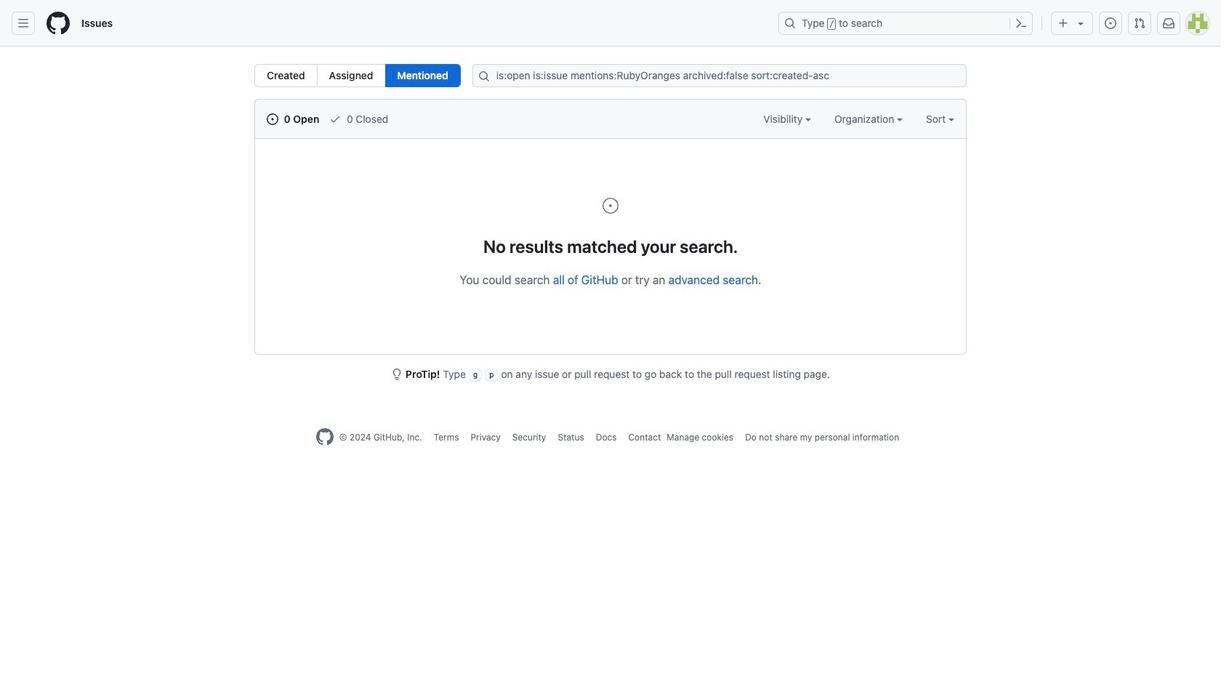 Task type: locate. For each thing, give the bounding box(es) containing it.
inbox image
[[1163, 17, 1175, 29]]

1 horizontal spatial issue opened image
[[602, 197, 620, 214]]

homepage image
[[316, 428, 334, 446]]

0 vertical spatial issue opened image
[[267, 113, 278, 125]]

issues element
[[254, 64, 461, 87]]

command palette image
[[1016, 17, 1027, 29]]

homepage image
[[47, 12, 70, 35]]

issue opened image
[[267, 113, 278, 125], [602, 197, 620, 214]]

Search all issues text field
[[472, 64, 967, 87]]

search image
[[478, 71, 490, 82]]

Issues search field
[[472, 64, 967, 87]]



Task type: vqa. For each thing, say whether or not it's contained in the screenshot.
'light bulb' image
yes



Task type: describe. For each thing, give the bounding box(es) containing it.
0 horizontal spatial issue opened image
[[267, 113, 278, 125]]

git pull request image
[[1134, 17, 1146, 29]]

issue opened image
[[1105, 17, 1117, 29]]

light bulb image
[[391, 369, 403, 380]]

triangle down image
[[1075, 17, 1087, 29]]

check image
[[330, 113, 341, 125]]

1 vertical spatial issue opened image
[[602, 197, 620, 214]]



